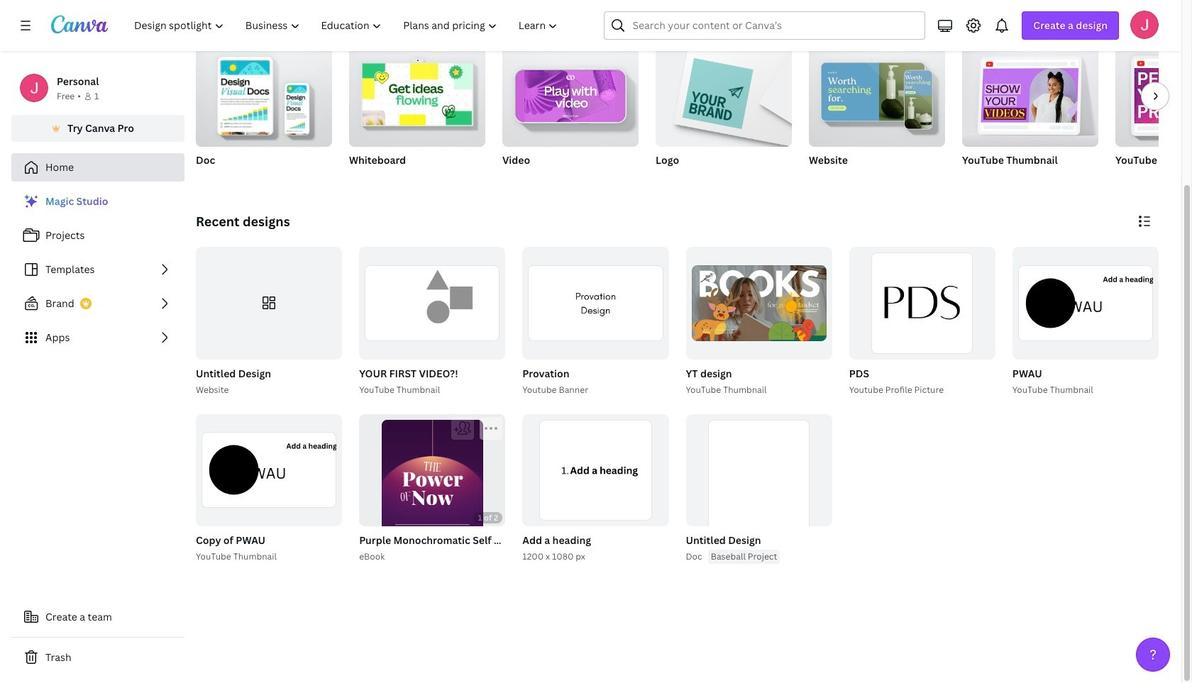 Task type: describe. For each thing, give the bounding box(es) containing it.
james peterson image
[[1131, 11, 1159, 39]]



Task type: vqa. For each thing, say whether or not it's contained in the screenshot.
Standard in the THE STANDARD BUSINESS CARD SIZE IS 3.5 × 2 INCHES, CLOSE IN SIZE TO A BANK CARD, MAKING THEM EASY TO FIT INSIDE A WALLET. THE THICKNESS OF BUSINESS CARDS DEPENDS ON THE PAPER YOU PICK AND THE FINISH. PAPER THICKNESS IS MEASURED IN POINT (OR PT), AND THE WEIGHT OF THE CARD IS MEASURED IN GRAMS PER SQUARE METER (GSM).
no



Task type: locate. For each thing, give the bounding box(es) containing it.
Search search field
[[633, 12, 897, 39]]

top level navigation element
[[125, 11, 570, 40]]

list
[[11, 187, 185, 352]]

None search field
[[604, 11, 926, 40]]

group
[[196, 39, 332, 185], [196, 39, 332, 147], [349, 39, 485, 185], [349, 39, 485, 147], [502, 39, 639, 185], [502, 39, 639, 147], [656, 39, 792, 185], [656, 39, 792, 147], [809, 39, 945, 185], [809, 39, 945, 147], [962, 39, 1099, 185], [962, 39, 1099, 147], [1116, 45, 1192, 185], [1116, 45, 1192, 147], [193, 247, 342, 397], [356, 247, 506, 397], [520, 247, 669, 397], [523, 247, 669, 360], [683, 247, 832, 397], [686, 247, 832, 360], [846, 247, 996, 397], [849, 247, 996, 360], [1010, 247, 1159, 397], [1013, 247, 1159, 360], [193, 414, 342, 564], [356, 414, 575, 581], [359, 414, 506, 581], [520, 414, 669, 564], [523, 414, 669, 527], [683, 414, 832, 564], [686, 414, 832, 563]]



